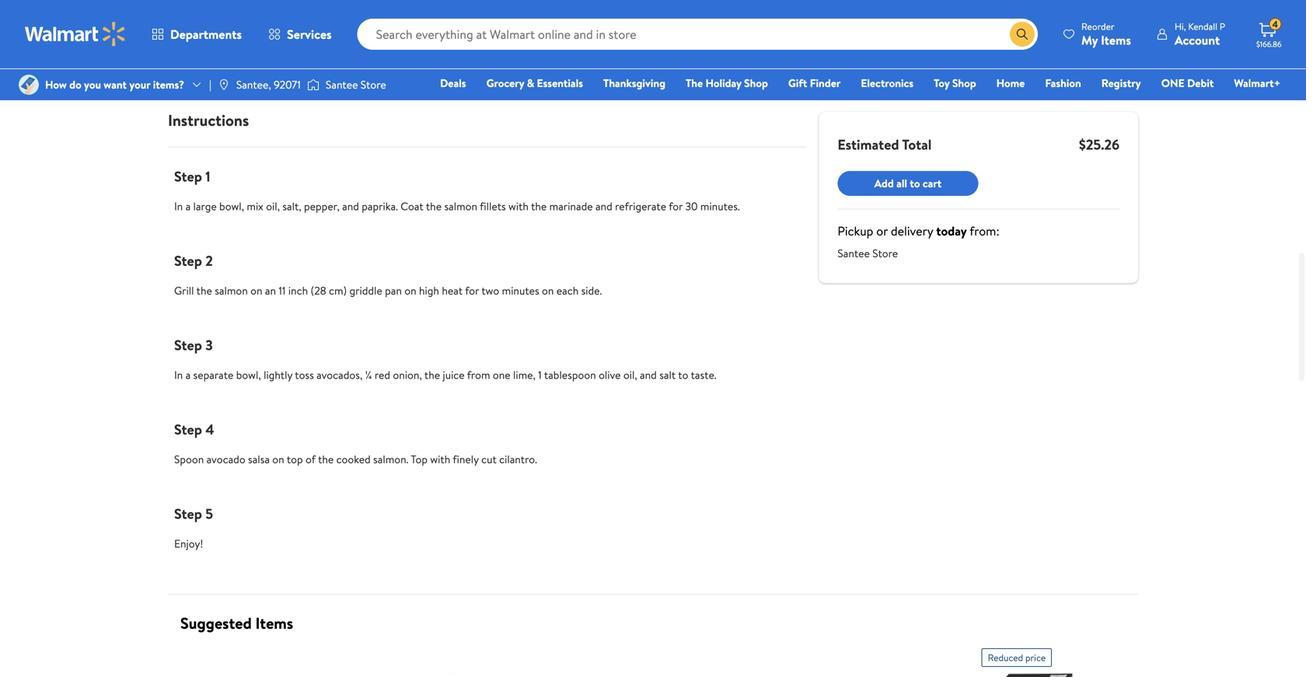 Task type: locate. For each thing, give the bounding box(es) containing it.
1 horizontal spatial to
[[910, 176, 920, 191]]

salmon left an on the top left of page
[[215, 283, 248, 298]]

1 horizontal spatial with
[[509, 199, 529, 214]]

0 vertical spatial for
[[305, 15, 319, 30]]

0 horizontal spatial 4
[[206, 420, 214, 439]]

 image left "how"
[[19, 75, 39, 95]]

one debit link
[[1155, 75, 1221, 91]]

0 vertical spatial a
[[186, 199, 191, 214]]

cut
[[481, 452, 497, 467]]

1 horizontal spatial  image
[[307, 77, 320, 93]]

reorder
[[1082, 20, 1115, 33]]

a left 'separate'
[[186, 367, 191, 382]]

lemons, 2 lb bag image
[[168, 0, 202, 31]]

1 horizontal spatial oil,
[[624, 367, 637, 382]]

0 vertical spatial of
[[752, 9, 761, 22]]

fashion
[[1045, 75, 1082, 91]]

1 up large
[[206, 167, 210, 186]]

salsa
[[248, 452, 270, 467]]

all
[[897, 176, 908, 191]]

and left the salt
[[640, 367, 657, 382]]

kendall
[[1189, 20, 1218, 33]]

1 shop from the left
[[744, 75, 768, 91]]

1 vertical spatial to
[[678, 367, 689, 382]]

minutes.
[[701, 199, 740, 214]]

 image
[[218, 79, 230, 91]]

electronics link
[[854, 75, 921, 91]]

0 vertical spatial in
[[174, 199, 183, 214]]

1 horizontal spatial santee
[[838, 246, 870, 261]]

cart
[[923, 176, 942, 191]]

avocado
[[207, 452, 246, 467]]

 image for how do you want your items?
[[19, 75, 39, 95]]

5
[[206, 504, 213, 524]]

how do you want your items?
[[45, 77, 184, 92]]

bowl, left mix
[[219, 199, 244, 214]]

delivery
[[891, 222, 934, 240]]

0 horizontal spatial for
[[305, 15, 319, 30]]

1 horizontal spatial 1
[[538, 367, 542, 382]]

0 horizontal spatial  image
[[19, 75, 39, 95]]

a
[[186, 199, 191, 214], [186, 367, 191, 382]]

1 horizontal spatial 4
[[1273, 18, 1279, 31]]

to
[[910, 176, 920, 191], [678, 367, 689, 382]]

gift finder
[[788, 75, 841, 91]]

for left 30
[[669, 199, 683, 214]]

5 step from the top
[[174, 504, 202, 524]]

 image right the 92071
[[307, 77, 320, 93]]

refrigerate
[[615, 199, 667, 214]]

an
[[265, 283, 276, 298]]

1 vertical spatial bowl,
[[236, 367, 261, 382]]

0 horizontal spatial items
[[256, 612, 293, 634]]

heat
[[442, 283, 463, 298]]

how
[[45, 77, 67, 92]]

step
[[174, 167, 202, 186], [174, 251, 202, 271], [174, 335, 202, 355], [174, 420, 202, 439], [174, 504, 202, 524]]

step 5
[[174, 504, 213, 524]]

one
[[493, 367, 511, 382]]

1 vertical spatial of
[[306, 452, 316, 467]]

1 horizontal spatial and
[[596, 199, 613, 214]]

1 horizontal spatial of
[[752, 9, 761, 22]]

oil, right olive
[[624, 367, 637, 382]]

step left 2
[[174, 251, 202, 271]]

1 a from the top
[[186, 199, 191, 214]]

2 a from the top
[[186, 367, 191, 382]]

oil, right mix
[[266, 199, 280, 214]]

of right top
[[306, 452, 316, 467]]

2 in from the top
[[174, 367, 183, 382]]

griddle
[[350, 283, 382, 298]]

items?
[[153, 77, 184, 92]]

add
[[875, 176, 894, 191]]

1 vertical spatial a
[[186, 367, 191, 382]]

tablespoon
[[544, 367, 596, 382]]

2 vertical spatial for
[[465, 283, 479, 298]]

step for step 5
[[174, 504, 202, 524]]

bowl, for 3
[[236, 367, 261, 382]]

2 horizontal spatial and
[[640, 367, 657, 382]]

3
[[206, 335, 213, 355]]

side.
[[581, 283, 602, 298]]

3 step from the top
[[174, 335, 202, 355]]

1 step from the top
[[174, 167, 202, 186]]

92071
[[274, 77, 301, 92]]

1 vertical spatial 1
[[538, 367, 542, 382]]

on left top
[[272, 452, 284, 467]]

cooked
[[336, 452, 371, 467]]

1
[[206, 167, 210, 186], [538, 367, 542, 382]]

0 horizontal spatial santee
[[326, 77, 358, 92]]

0 horizontal spatial to
[[678, 367, 689, 382]]

1 vertical spatial salmon
[[215, 283, 248, 298]]

in down step 3
[[174, 367, 183, 382]]

0 vertical spatial items
[[1101, 31, 1131, 49]]

departments
[[170, 26, 242, 43]]

to right the salt
[[678, 367, 689, 382]]

services
[[287, 26, 332, 43]]

step left 3
[[174, 335, 202, 355]]

in left large
[[174, 199, 183, 214]]

0 vertical spatial oil,
[[266, 199, 280, 214]]

with
[[509, 199, 529, 214], [430, 452, 450, 467]]

0 vertical spatial with
[[509, 199, 529, 214]]

&
[[527, 75, 534, 91]]

home
[[997, 75, 1025, 91]]

top
[[411, 452, 428, 467]]

santee,
[[236, 77, 271, 92]]

bowl, left "lightly"
[[236, 367, 261, 382]]

hi, kendall p account
[[1175, 20, 1226, 49]]

grocery & essentials
[[487, 75, 583, 91]]

with right top
[[430, 452, 450, 467]]

with right the fillets
[[509, 199, 529, 214]]

0 horizontal spatial and
[[342, 199, 359, 214]]

the left the marinade
[[531, 199, 547, 214]]

0 vertical spatial 1
[[206, 167, 210, 186]]

add all to cart
[[875, 176, 942, 191]]

the right 'grill'
[[196, 283, 212, 298]]

a left large
[[186, 199, 191, 214]]

santee
[[326, 77, 358, 92], [838, 246, 870, 261]]

walmart+
[[1234, 75, 1281, 91]]

Walmart Site-Wide search field
[[357, 19, 1038, 50]]

to right all
[[910, 176, 920, 191]]

estimated total
[[838, 135, 932, 154]]

shop right the toy
[[953, 75, 976, 91]]

 image for santee store
[[307, 77, 320, 93]]

1 vertical spatial with
[[430, 452, 450, 467]]

of right out
[[752, 9, 761, 22]]

items right suggested on the left of the page
[[256, 612, 293, 634]]

2 shop from the left
[[953, 75, 976, 91]]

|
[[209, 77, 211, 92]]

shop right holiday
[[744, 75, 768, 91]]

high
[[419, 283, 439, 298]]

one
[[1162, 75, 1185, 91]]

pan
[[385, 283, 402, 298]]

1 horizontal spatial store
[[873, 246, 898, 261]]

and right the marinade
[[596, 199, 613, 214]]

1 vertical spatial oil,
[[624, 367, 637, 382]]

1 vertical spatial santee
[[838, 246, 870, 261]]

1 vertical spatial store
[[873, 246, 898, 261]]

mix
[[247, 199, 264, 214]]

lightly
[[264, 367, 293, 382]]

for left garnish
[[305, 15, 319, 30]]

1 in from the top
[[174, 199, 183, 214]]

step for step 3
[[174, 335, 202, 355]]

onion,
[[393, 367, 422, 382]]

 image
[[19, 75, 39, 95], [307, 77, 320, 93]]

0 horizontal spatial store
[[361, 77, 386, 92]]

step up "spoon"
[[174, 420, 202, 439]]

1 horizontal spatial for
[[465, 283, 479, 298]]

or
[[877, 222, 888, 240]]

0 vertical spatial bowl,
[[219, 199, 244, 214]]

step up large
[[174, 167, 202, 186]]

santee down pickup
[[838, 246, 870, 261]]

4 up $166.86
[[1273, 18, 1279, 31]]

santee right the 92071
[[326, 77, 358, 92]]

services button
[[255, 16, 345, 53]]

and right pepper,
[[342, 199, 359, 214]]

4 up avocado
[[206, 420, 214, 439]]

reduced price
[[988, 651, 1046, 665]]

1 horizontal spatial shop
[[953, 75, 976, 91]]

2 horizontal spatial for
[[669, 199, 683, 214]]

1 horizontal spatial salmon
[[444, 199, 478, 214]]

1 vertical spatial for
[[669, 199, 683, 214]]

11
[[279, 283, 286, 298]]

of
[[752, 9, 761, 22], [306, 452, 316, 467]]

today
[[937, 222, 967, 240]]

in
[[174, 199, 183, 214], [174, 367, 183, 382]]

4 step from the top
[[174, 420, 202, 439]]

0 vertical spatial to
[[910, 176, 920, 191]]

on left an on the top left of page
[[251, 283, 263, 298]]

0 horizontal spatial 1
[[206, 167, 210, 186]]

items right the my
[[1101, 31, 1131, 49]]

debit
[[1188, 75, 1214, 91]]

suggested
[[180, 612, 252, 634]]

the holiday shop link
[[679, 75, 775, 91]]

oil,
[[266, 199, 280, 214], [624, 367, 637, 382]]

1 right lime,
[[538, 367, 542, 382]]

step for step 1
[[174, 167, 202, 186]]

2 step from the top
[[174, 251, 202, 271]]

0 horizontal spatial oil,
[[266, 199, 280, 214]]

coat
[[401, 199, 424, 214]]

in for step 3
[[174, 367, 183, 382]]

1 vertical spatial 4
[[206, 420, 214, 439]]

salmon left the fillets
[[444, 199, 478, 214]]

grocery & essentials link
[[480, 75, 590, 91]]

1 horizontal spatial items
[[1101, 31, 1131, 49]]

1 vertical spatial in
[[174, 367, 183, 382]]

in a large bowl, mix oil, salt, pepper, and paprika. coat the salmon fillets with the marinade and refrigerate for 30 minutes.
[[174, 199, 740, 214]]

step left 5
[[174, 504, 202, 524]]

grill the salmon on an 11 inch (28 cm) griddle pan on high heat for two minutes on each side.
[[174, 283, 602, 298]]

each
[[557, 283, 579, 298]]

in for step 1
[[174, 199, 183, 214]]

0 horizontal spatial shop
[[744, 75, 768, 91]]

Search search field
[[357, 19, 1038, 50]]

for left the two
[[465, 283, 479, 298]]

thanksgiving link
[[597, 75, 673, 91]]



Task type: describe. For each thing, give the bounding box(es) containing it.
bowl, for 1
[[219, 199, 244, 214]]

do
[[69, 77, 81, 92]]

my
[[1082, 31, 1098, 49]]

toss
[[295, 367, 314, 382]]

0 vertical spatial santee
[[326, 77, 358, 92]]

reorder my items
[[1082, 20, 1131, 49]]

0 vertical spatial 4
[[1273, 18, 1279, 31]]

deals link
[[433, 75, 473, 91]]

top
[[287, 452, 303, 467]]

store inside pickup or delivery today from: santee store
[[873, 246, 898, 261]]

on right pan
[[405, 283, 417, 298]]

pickup
[[838, 222, 874, 240]]

grocery
[[487, 75, 524, 91]]

(28
[[311, 283, 326, 298]]

step for step 4
[[174, 420, 202, 439]]

enjoy!
[[174, 536, 203, 551]]

step for step 2
[[174, 251, 202, 271]]

step 4
[[174, 420, 214, 439]]

instructions
[[168, 109, 249, 131]]

$25.26
[[1079, 135, 1120, 154]]

cilantro, chopped for garnish
[[221, 15, 356, 30]]

out
[[734, 9, 750, 22]]

the right the coat
[[426, 199, 442, 214]]

step 3
[[174, 335, 213, 355]]

salt,
[[283, 199, 301, 214]]

items inside reorder my items
[[1101, 31, 1131, 49]]

home link
[[990, 75, 1032, 91]]

electronics
[[861, 75, 914, 91]]

your
[[129, 77, 150, 92]]

departments button
[[138, 16, 255, 53]]

pickup or delivery today from: santee store
[[838, 222, 1000, 261]]

reduced
[[988, 651, 1024, 665]]

marinade
[[550, 199, 593, 214]]

the left the cooked
[[318, 452, 334, 467]]

separate
[[193, 367, 234, 382]]

gift finder link
[[781, 75, 848, 91]]

30
[[686, 199, 698, 214]]

taste.
[[691, 367, 717, 382]]

from
[[467, 367, 490, 382]]

price
[[1026, 651, 1046, 665]]

olive
[[599, 367, 621, 382]]

fashion link
[[1038, 75, 1089, 91]]

$166.86
[[1257, 39, 1282, 49]]

thanksgiving
[[604, 75, 666, 91]]

walmart image
[[25, 22, 126, 47]]

large
[[193, 199, 217, 214]]

toy
[[934, 75, 950, 91]]

to inside button
[[910, 176, 920, 191]]

a for step 3
[[186, 367, 191, 382]]

registry
[[1102, 75, 1141, 91]]

toy shop link
[[927, 75, 983, 91]]

1 vertical spatial items
[[256, 612, 293, 634]]

avocados,
[[317, 367, 363, 382]]

lime,
[[513, 367, 536, 382]]

stock
[[763, 9, 785, 22]]

replace button
[[221, 35, 253, 60]]

cilantro,
[[221, 15, 259, 30]]

account
[[1175, 31, 1220, 49]]

from:
[[970, 222, 1000, 240]]

red
[[375, 367, 390, 382]]

¼
[[365, 367, 372, 382]]

product group
[[982, 642, 1120, 677]]

grill
[[174, 283, 194, 298]]

2
[[206, 251, 213, 271]]

spoon avocado salsa on top of the cooked salmon. top with finely cut cilantro.
[[174, 452, 537, 467]]

chopped
[[262, 15, 303, 30]]

the left the juice
[[425, 367, 440, 382]]

0 horizontal spatial with
[[430, 452, 450, 467]]

holiday
[[706, 75, 742, 91]]

the holiday shop
[[686, 75, 768, 91]]

a for step 1
[[186, 199, 191, 214]]

0 horizontal spatial salmon
[[215, 283, 248, 298]]

santee, 92071
[[236, 77, 301, 92]]

santee inside pickup or delivery today from: santee store
[[838, 246, 870, 261]]

hi,
[[1175, 20, 1186, 33]]

search icon image
[[1016, 28, 1029, 40]]

0 vertical spatial store
[[361, 77, 386, 92]]

suggested items
[[180, 612, 293, 634]]

you
[[84, 77, 101, 92]]

0 horizontal spatial of
[[306, 452, 316, 467]]

add all to cart button
[[838, 171, 979, 196]]

deals
[[440, 75, 466, 91]]

one debit
[[1162, 75, 1214, 91]]

paprika.
[[362, 199, 398, 214]]

essentials
[[537, 75, 583, 91]]

toy shop
[[934, 75, 976, 91]]

two
[[482, 283, 499, 298]]

salt
[[660, 367, 676, 382]]

garnish
[[322, 15, 356, 30]]

0 vertical spatial salmon
[[444, 199, 478, 214]]

want
[[104, 77, 127, 92]]

gift
[[788, 75, 808, 91]]

santee store
[[326, 77, 386, 92]]

total
[[902, 135, 932, 154]]

mccook mc29 15-piece kitchen cutlery knife block set built-in sharpener stainless steel image
[[982, 673, 1120, 677]]

pyrex mixing bowl, glass, 8-piece image
[[343, 673, 481, 677]]

on left each
[[542, 283, 554, 298]]

registry link
[[1095, 75, 1148, 91]]

finely
[[453, 452, 479, 467]]

cilantro.
[[499, 452, 537, 467]]

step 2
[[174, 251, 213, 271]]

finder
[[810, 75, 841, 91]]

cm)
[[329, 283, 347, 298]]



Task type: vqa. For each thing, say whether or not it's contained in the screenshot.
Registry link
yes



